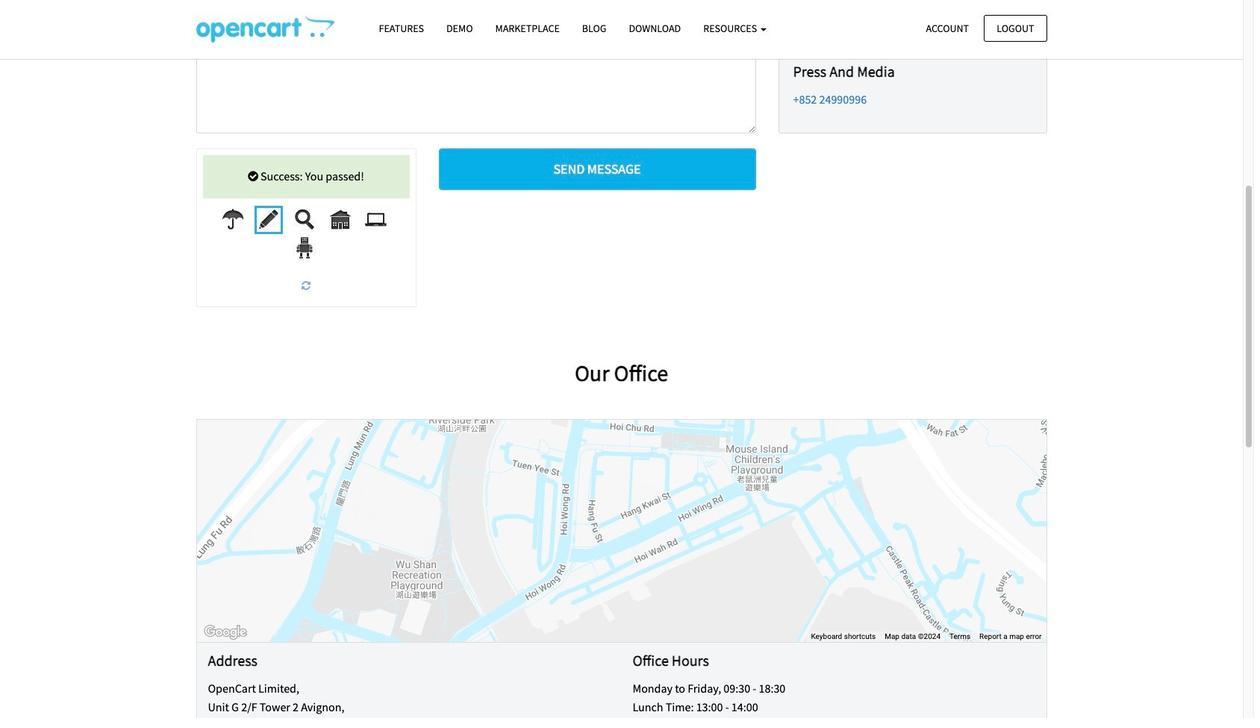 Task type: vqa. For each thing, say whether or not it's contained in the screenshot.
the 2.3.0.0,
no



Task type: locate. For each thing, give the bounding box(es) containing it.
opencart - contact image
[[196, 16, 334, 43]]

check circle image
[[248, 170, 258, 182]]

google image
[[200, 623, 250, 643]]

None text field
[[196, 0, 756, 134]]



Task type: describe. For each thing, give the bounding box(es) containing it.
refresh image
[[302, 281, 311, 291]]

map region
[[197, 420, 1046, 643]]



